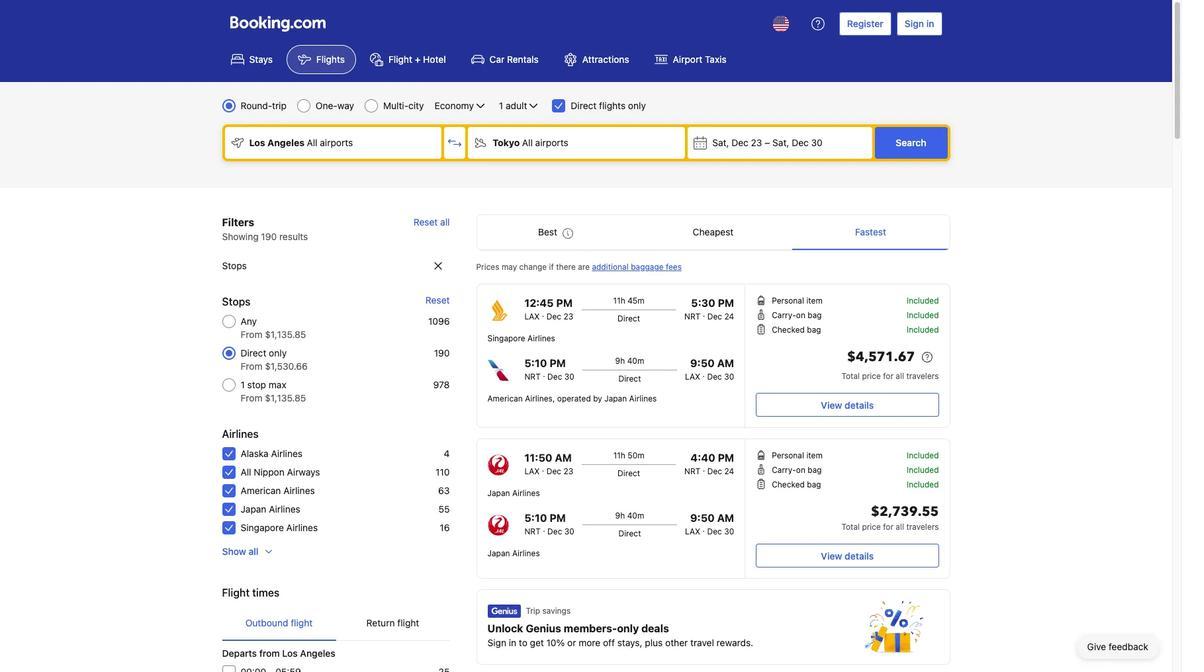 Task type: vqa. For each thing, say whether or not it's contained in the screenshot.
12:16 8:06 PM LAX . Feb 12
no



Task type: describe. For each thing, give the bounding box(es) containing it.
are
[[578, 262, 590, 272]]

1 total from the top
[[842, 371, 860, 381]]

outbound flight button
[[222, 606, 336, 641]]

pm inside the 12:45 pm lax . dec 23
[[556, 297, 573, 309]]

prices may change if there are additional baggage fees
[[476, 262, 682, 272]]

unlock
[[488, 623, 523, 635]]

additional baggage fees link
[[592, 262, 682, 272]]

alaska airlines
[[241, 448, 303, 459]]

to
[[519, 637, 527, 649]]

best button
[[477, 215, 634, 250]]

0 vertical spatial angeles
[[267, 137, 304, 148]]

1 airports from the left
[[320, 137, 353, 148]]

11:50
[[525, 452, 552, 464]]

0 horizontal spatial 190
[[261, 231, 277, 242]]

23 for 4:40 pm
[[564, 467, 573, 477]]

9:50 am lax . dec 30 for 5:30
[[685, 357, 734, 382]]

1 vertical spatial 190
[[434, 348, 450, 359]]

4 included from the top
[[907, 451, 939, 461]]

on for 4:40 pm
[[796, 465, 805, 475]]

round-trip
[[241, 100, 287, 111]]

flight for flight times
[[222, 587, 250, 599]]

9h for am
[[615, 511, 625, 521]]

0 vertical spatial singapore airlines
[[488, 334, 555, 344]]

for inside $2,739.55 total price for all travelers
[[883, 522, 894, 532]]

round-
[[241, 100, 272, 111]]

total inside $2,739.55 total price for all travelers
[[842, 522, 860, 532]]

all nippon airways
[[241, 467, 320, 478]]

carry-on bag for 4:40 pm
[[772, 465, 822, 475]]

airport taxis link
[[643, 45, 738, 74]]

$2,739.55 total price for all travelers
[[842, 503, 939, 532]]

12:45
[[525, 297, 554, 309]]

11h 50m
[[613, 451, 644, 461]]

2 included from the top
[[907, 310, 939, 320]]

details for 4:40 pm
[[845, 550, 874, 562]]

pm down 11:50 am lax . dec 23
[[550, 512, 566, 524]]

12:45 pm lax . dec 23
[[525, 297, 573, 322]]

16
[[440, 522, 450, 534]]

on for 5:30 pm
[[796, 310, 805, 320]]

return flight button
[[336, 606, 450, 641]]

flights
[[316, 54, 345, 65]]

details for 5:30 pm
[[845, 399, 874, 411]]

2 stops from the top
[[222, 296, 251, 308]]

airways
[[287, 467, 320, 478]]

one-
[[316, 100, 337, 111]]

lax inside the 12:45 pm lax . dec 23
[[525, 312, 540, 322]]

airport
[[673, 54, 703, 65]]

1 vertical spatial singapore
[[241, 522, 284, 534]]

–
[[765, 137, 770, 148]]

stays link
[[219, 45, 284, 74]]

1 vertical spatial japan airlines
[[241, 504, 300, 515]]

times
[[252, 587, 279, 599]]

$1,135.85 inside the 1 stop max from $1,135.85
[[265, 393, 306, 404]]

airport taxis
[[673, 54, 727, 65]]

11h for pm
[[613, 296, 625, 306]]

direct inside direct only from $1,530.66
[[241, 348, 266, 359]]

register link
[[839, 12, 891, 36]]

4:40 pm nrt . dec 24
[[684, 452, 734, 477]]

pm inside 5:30 pm nrt . dec 24
[[718, 297, 734, 309]]

operated
[[557, 394, 591, 404]]

978
[[433, 379, 450, 391]]

checked for 5:30 pm
[[772, 325, 805, 335]]

members-
[[564, 623, 617, 635]]

flight + hotel
[[389, 54, 446, 65]]

5 included from the top
[[907, 465, 939, 475]]

stays
[[249, 54, 273, 65]]

attractions link
[[553, 45, 640, 74]]

view details button for 5:30 pm
[[756, 393, 939, 417]]

dec inside the 4:40 pm nrt . dec 24
[[707, 467, 722, 477]]

$1,530.66
[[265, 361, 308, 372]]

return
[[366, 618, 395, 629]]

total price for all travelers
[[842, 371, 939, 381]]

show all
[[222, 546, 258, 557]]

0 vertical spatial only
[[628, 100, 646, 111]]

departs from los angeles
[[222, 648, 335, 659]]

all inside button
[[249, 546, 258, 557]]

personal for 4:40 pm
[[772, 451, 804, 461]]

flight for return flight
[[397, 618, 419, 629]]

may
[[502, 262, 517, 272]]

1 stop max from $1,135.85
[[241, 379, 306, 404]]

give feedback button
[[1077, 635, 1159, 659]]

. inside the 4:40 pm nrt . dec 24
[[703, 464, 705, 474]]

baggage
[[631, 262, 664, 272]]

trip
[[272, 100, 287, 111]]

2 airports from the left
[[535, 137, 568, 148]]

1 stops from the top
[[222, 260, 247, 271]]

dec inside 5:30 pm nrt . dec 24
[[707, 312, 722, 322]]

price inside $2,739.55 total price for all travelers
[[862, 522, 881, 532]]

carry- for 4:40 pm
[[772, 465, 796, 475]]

filters
[[222, 216, 254, 228]]

register
[[847, 18, 884, 29]]

checked for 4:40 pm
[[772, 480, 805, 490]]

car rentals
[[490, 54, 539, 65]]

$4,571.67
[[847, 348, 915, 366]]

1 adult button
[[498, 98, 542, 114]]

other
[[665, 637, 688, 649]]

11h 45m
[[613, 296, 645, 306]]

stays,
[[617, 637, 642, 649]]

carry- for 5:30 pm
[[772, 310, 796, 320]]

los angeles all airports
[[249, 137, 353, 148]]

flight + hotel link
[[359, 45, 457, 74]]

1 for 1 adult
[[499, 100, 503, 111]]

reset all button
[[414, 214, 450, 230]]

plus
[[645, 637, 663, 649]]

+
[[415, 54, 421, 65]]

24 for 4:40 pm
[[724, 467, 734, 477]]

30 inside dropdown button
[[811, 137, 823, 148]]

checked bag for 4:40 pm
[[772, 480, 821, 490]]

or
[[567, 637, 576, 649]]

american for american airlines
[[241, 485, 281, 496]]

attractions
[[582, 54, 629, 65]]

1 vertical spatial angeles
[[300, 648, 335, 659]]

from inside any from $1,135.85
[[241, 329, 262, 340]]

by
[[593, 394, 602, 404]]

departs
[[222, 648, 257, 659]]

tokyo
[[493, 137, 520, 148]]

sign in
[[905, 18, 934, 29]]

cheapest
[[693, 226, 734, 238]]

40m for 4:40 pm
[[627, 511, 644, 521]]

there
[[556, 262, 576, 272]]

lax inside 11:50 am lax . dec 23
[[525, 467, 540, 477]]

direct flights only
[[571, 100, 646, 111]]

45m
[[628, 296, 645, 306]]

from inside direct only from $1,530.66
[[241, 361, 262, 372]]

1 for from the top
[[883, 371, 894, 381]]

am for 5:30 pm
[[717, 357, 734, 369]]

fastest button
[[792, 215, 950, 250]]

give
[[1087, 641, 1106, 653]]

rentals
[[507, 54, 539, 65]]

multi-city
[[383, 100, 424, 111]]

outbound flight
[[245, 618, 313, 629]]

unlock genius members-only deals sign in to get 10% or more off stays, plus other travel rewards.
[[488, 623, 753, 649]]



Task type: locate. For each thing, give the bounding box(es) containing it.
1 vertical spatial 5:10 pm nrt . dec 30
[[525, 512, 574, 537]]

reset for reset all
[[414, 216, 438, 228]]

1 vertical spatial 9h 40m
[[615, 511, 644, 521]]

0 horizontal spatial los
[[249, 137, 265, 148]]

trip savings
[[526, 606, 571, 616]]

5:10 down 11:50 am lax . dec 23
[[525, 512, 547, 524]]

best
[[538, 226, 557, 238]]

2 view details button from the top
[[756, 544, 939, 568]]

63
[[438, 485, 450, 496]]

angeles down the "trip"
[[267, 137, 304, 148]]

only inside direct only from $1,530.66
[[269, 348, 287, 359]]

details
[[845, 399, 874, 411], [845, 550, 874, 562]]

1 vertical spatial singapore airlines
[[241, 522, 318, 534]]

24 inside 5:30 pm nrt . dec 24
[[724, 312, 734, 322]]

checked bag for 5:30 pm
[[772, 325, 821, 335]]

in left to
[[509, 637, 516, 649]]

2 personal item from the top
[[772, 451, 823, 461]]

1 vertical spatial 9:50 am lax . dec 30
[[685, 512, 734, 537]]

0 vertical spatial carry-
[[772, 310, 796, 320]]

5:10 up airlines, in the bottom of the page
[[525, 357, 547, 369]]

1 40m from the top
[[627, 356, 644, 366]]

change
[[519, 262, 547, 272]]

2 5:10 from the top
[[525, 512, 547, 524]]

1 vertical spatial flight
[[222, 587, 250, 599]]

pm right '5:30'
[[718, 297, 734, 309]]

0 vertical spatial 9h 40m
[[615, 356, 644, 366]]

. inside 5:30 pm nrt . dec 24
[[703, 309, 705, 319]]

stops down showing
[[222, 260, 247, 271]]

$4,571.67 region
[[756, 347, 939, 371]]

dec inside 11:50 am lax . dec 23
[[547, 467, 561, 477]]

stops up "any"
[[222, 296, 251, 308]]

2 carry- from the top
[[772, 465, 796, 475]]

190 left results
[[261, 231, 277, 242]]

am down 5:30 pm nrt . dec 24 at the right top of page
[[717, 357, 734, 369]]

stops
[[222, 260, 247, 271], [222, 296, 251, 308]]

1 vertical spatial tab list
[[222, 606, 450, 642]]

1 vertical spatial carry-
[[772, 465, 796, 475]]

get
[[530, 637, 544, 649]]

2 5:10 pm nrt . dec 30 from the top
[[525, 512, 574, 537]]

5:10 pm nrt . dec 30 up airlines, in the bottom of the page
[[525, 357, 574, 382]]

singapore down 12:45
[[488, 334, 525, 344]]

9:50 down 5:30 pm nrt . dec 24 at the right top of page
[[690, 357, 715, 369]]

pm right 12:45
[[556, 297, 573, 309]]

in right "register"
[[926, 18, 934, 29]]

0 vertical spatial details
[[845, 399, 874, 411]]

reset for reset
[[426, 295, 450, 306]]

flight for flight + hotel
[[389, 54, 412, 65]]

japan airlines down 11:50
[[488, 488, 540, 498]]

1 checked bag from the top
[[772, 325, 821, 335]]

$1,135.85 down the max
[[265, 393, 306, 404]]

2 details from the top
[[845, 550, 874, 562]]

additional
[[592, 262, 629, 272]]

9:50 am lax . dec 30 for 4:40
[[685, 512, 734, 537]]

1 9:50 am lax . dec 30 from the top
[[685, 357, 734, 382]]

1 9:50 from the top
[[690, 357, 715, 369]]

flight inside button
[[291, 618, 313, 629]]

airlines
[[528, 334, 555, 344], [629, 394, 657, 404], [222, 428, 259, 440], [271, 448, 303, 459], [283, 485, 315, 496], [512, 488, 540, 498], [269, 504, 300, 515], [286, 522, 318, 534], [512, 549, 540, 559]]

0 horizontal spatial airports
[[320, 137, 353, 148]]

flights link
[[287, 45, 356, 74]]

50m
[[628, 451, 644, 461]]

view
[[821, 399, 842, 411], [821, 550, 842, 562]]

. inside 11:50 am lax . dec 23
[[542, 464, 544, 474]]

airlines,
[[525, 394, 555, 404]]

flight left times
[[222, 587, 250, 599]]

1 vertical spatial travelers
[[906, 522, 939, 532]]

0 vertical spatial view details
[[821, 399, 874, 411]]

nrt inside the 4:40 pm nrt . dec 24
[[684, 467, 701, 477]]

9:50 down the 4:40 pm nrt . dec 24
[[690, 512, 715, 524]]

am down the 4:40 pm nrt . dec 24
[[717, 512, 734, 524]]

0 vertical spatial 11h
[[613, 296, 625, 306]]

0 vertical spatial item
[[806, 296, 823, 306]]

tab list for prices may change if there are
[[477, 215, 950, 251]]

1 for 1 stop max from $1,135.85
[[241, 379, 245, 391]]

from inside the 1 stop max from $1,135.85
[[241, 393, 262, 404]]

1 horizontal spatial sat,
[[773, 137, 789, 148]]

1 carry- from the top
[[772, 310, 796, 320]]

sign down 'unlock'
[[488, 637, 506, 649]]

9:50 am lax . dec 30 down 5:30 pm nrt . dec 24 at the right top of page
[[685, 357, 734, 382]]

view details for 5:30 pm
[[821, 399, 874, 411]]

0 vertical spatial personal
[[772, 296, 804, 306]]

for down $2,739.55
[[883, 522, 894, 532]]

5:10 for 11:50 am
[[525, 512, 547, 524]]

personal item
[[772, 296, 823, 306], [772, 451, 823, 461]]

if
[[549, 262, 554, 272]]

9h 40m for pm
[[615, 356, 644, 366]]

singapore up the show all button
[[241, 522, 284, 534]]

from down stop
[[241, 393, 262, 404]]

1 horizontal spatial 190
[[434, 348, 450, 359]]

1 item from the top
[[806, 296, 823, 306]]

2 horizontal spatial all
[[522, 137, 533, 148]]

0 vertical spatial reset
[[414, 216, 438, 228]]

. inside the 12:45 pm lax . dec 23
[[542, 309, 544, 319]]

9:50 am lax . dec 30 down the 4:40 pm nrt . dec 24
[[685, 512, 734, 537]]

1 vertical spatial view details button
[[756, 544, 939, 568]]

1 carry-on bag from the top
[[772, 310, 822, 320]]

0 vertical spatial japan airlines
[[488, 488, 540, 498]]

flight
[[291, 618, 313, 629], [397, 618, 419, 629]]

dec inside the 12:45 pm lax . dec 23
[[547, 312, 561, 322]]

airports right "tokyo"
[[535, 137, 568, 148]]

1 view details from the top
[[821, 399, 874, 411]]

5:10 for 12:45 pm
[[525, 357, 547, 369]]

max
[[269, 379, 286, 391]]

2 flight from the left
[[397, 618, 419, 629]]

$1,135.85 up direct only from $1,530.66
[[265, 329, 306, 340]]

9h 40m down 11h 50m
[[615, 511, 644, 521]]

view details button down $2,739.55 total price for all travelers
[[756, 544, 939, 568]]

travelers inside $2,739.55 total price for all travelers
[[906, 522, 939, 532]]

price down $4,571.67
[[862, 371, 881, 381]]

view for 5:30 pm
[[821, 399, 842, 411]]

sat, right –
[[773, 137, 789, 148]]

sat, left –
[[712, 137, 729, 148]]

am inside 11:50 am lax . dec 23
[[555, 452, 572, 464]]

view details down $4,571.67 region
[[821, 399, 874, 411]]

9h down 11h 50m
[[615, 511, 625, 521]]

1 horizontal spatial american
[[488, 394, 523, 404]]

singapore airlines down american airlines
[[241, 522, 318, 534]]

nrt
[[684, 312, 701, 322], [525, 372, 541, 382], [684, 467, 701, 477], [525, 527, 541, 537]]

american down nippon
[[241, 485, 281, 496]]

1 vertical spatial 24
[[724, 467, 734, 477]]

2 price from the top
[[862, 522, 881, 532]]

1 travelers from the top
[[906, 371, 939, 381]]

0 horizontal spatial flight
[[222, 587, 250, 599]]

price down $2,739.55
[[862, 522, 881, 532]]

0 vertical spatial price
[[862, 371, 881, 381]]

9h 40m
[[615, 356, 644, 366], [615, 511, 644, 521]]

1 9h 40m from the top
[[615, 356, 644, 366]]

1 vertical spatial in
[[509, 637, 516, 649]]

1 vertical spatial on
[[796, 465, 805, 475]]

hotel
[[423, 54, 446, 65]]

1 vertical spatial los
[[282, 648, 298, 659]]

0 horizontal spatial all
[[241, 467, 251, 478]]

total
[[842, 371, 860, 381], [842, 522, 860, 532]]

pm inside the 4:40 pm nrt . dec 24
[[718, 452, 734, 464]]

1 horizontal spatial singapore
[[488, 334, 525, 344]]

view details button for 4:40 pm
[[756, 544, 939, 568]]

savings
[[542, 606, 571, 616]]

all
[[440, 216, 450, 228], [896, 371, 904, 381], [896, 522, 904, 532], [249, 546, 258, 557]]

190
[[261, 231, 277, 242], [434, 348, 450, 359]]

5:30 pm nrt . dec 24
[[684, 297, 734, 322]]

flight left +
[[389, 54, 412, 65]]

2 personal from the top
[[772, 451, 804, 461]]

nrt inside 5:30 pm nrt . dec 24
[[684, 312, 701, 322]]

for down $4,571.67
[[883, 371, 894, 381]]

0 vertical spatial checked
[[772, 325, 805, 335]]

40m for 5:30 pm
[[627, 356, 644, 366]]

all down the alaska
[[241, 467, 251, 478]]

only up stays,
[[617, 623, 639, 635]]

9h
[[615, 356, 625, 366], [615, 511, 625, 521]]

travelers
[[906, 371, 939, 381], [906, 522, 939, 532]]

1 vertical spatial 11h
[[613, 451, 625, 461]]

3 included from the top
[[907, 325, 939, 335]]

2 vertical spatial japan airlines
[[488, 549, 540, 559]]

0 vertical spatial 9:50 am lax . dec 30
[[685, 357, 734, 382]]

tokyo all airports
[[493, 137, 568, 148]]

cheapest button
[[634, 215, 792, 250]]

2 item from the top
[[806, 451, 823, 461]]

tab list for departs from los angeles
[[222, 606, 450, 642]]

from up stop
[[241, 361, 262, 372]]

2 9h from the top
[[615, 511, 625, 521]]

in inside the unlock genius members-only deals sign in to get 10% or more off stays, plus other travel rewards.
[[509, 637, 516, 649]]

1 vertical spatial sign
[[488, 637, 506, 649]]

1 vertical spatial view details
[[821, 550, 874, 562]]

1 horizontal spatial sign
[[905, 18, 924, 29]]

only right flights
[[628, 100, 646, 111]]

1 5:10 from the top
[[525, 357, 547, 369]]

0 vertical spatial travelers
[[906, 371, 939, 381]]

los down round-
[[249, 137, 265, 148]]

1 horizontal spatial flight
[[397, 618, 419, 629]]

outbound
[[245, 618, 288, 629]]

flight times
[[222, 587, 279, 599]]

sat, dec 23 – sat, dec 30 button
[[688, 127, 872, 159]]

1 view from the top
[[821, 399, 842, 411]]

0 vertical spatial in
[[926, 18, 934, 29]]

flight right the return
[[397, 618, 419, 629]]

0 horizontal spatial american
[[241, 485, 281, 496]]

1 vertical spatial 1
[[241, 379, 245, 391]]

personal for 5:30 pm
[[772, 296, 804, 306]]

0 vertical spatial $1,135.85
[[265, 329, 306, 340]]

japan airlines down american airlines
[[241, 504, 300, 515]]

car
[[490, 54, 505, 65]]

1 personal from the top
[[772, 296, 804, 306]]

reset button
[[426, 294, 450, 307]]

1 vertical spatial for
[[883, 522, 894, 532]]

los right from
[[282, 648, 298, 659]]

9h 40m down 11h 45m
[[615, 356, 644, 366]]

view details button down $4,571.67 region
[[756, 393, 939, 417]]

11h left 45m
[[613, 296, 625, 306]]

only
[[628, 100, 646, 111], [269, 348, 287, 359], [617, 623, 639, 635]]

1 vertical spatial personal
[[772, 451, 804, 461]]

reset inside 'reset all' button
[[414, 216, 438, 228]]

2 vertical spatial from
[[241, 393, 262, 404]]

singapore airlines
[[488, 334, 555, 344], [241, 522, 318, 534]]

1 vertical spatial total
[[842, 522, 860, 532]]

one-way
[[316, 100, 354, 111]]

personal item for 4:40 pm
[[772, 451, 823, 461]]

5:10 pm nrt . dec 30 for 12:45
[[525, 357, 574, 382]]

1 vertical spatial details
[[845, 550, 874, 562]]

11h left 50m
[[613, 451, 625, 461]]

9:50 for 5:30
[[690, 357, 715, 369]]

2 checked from the top
[[772, 480, 805, 490]]

lax
[[525, 312, 540, 322], [685, 372, 700, 382], [525, 467, 540, 477], [685, 527, 700, 537]]

1 5:10 pm nrt . dec 30 from the top
[[525, 357, 574, 382]]

23 inside sat, dec 23 – sat, dec 30 dropdown button
[[751, 137, 762, 148]]

11h
[[613, 296, 625, 306], [613, 451, 625, 461]]

1 $1,135.85 from the top
[[265, 329, 306, 340]]

1 vertical spatial reset
[[426, 295, 450, 306]]

1 price from the top
[[862, 371, 881, 381]]

stop
[[247, 379, 266, 391]]

tab list
[[477, 215, 950, 251], [222, 606, 450, 642]]

23 inside 11:50 am lax . dec 23
[[564, 467, 573, 477]]

1 vertical spatial from
[[241, 361, 262, 372]]

sat,
[[712, 137, 729, 148], [773, 137, 789, 148]]

1
[[499, 100, 503, 111], [241, 379, 245, 391]]

1 horizontal spatial airports
[[535, 137, 568, 148]]

am for 4:40 pm
[[717, 512, 734, 524]]

singapore airlines down 12:45
[[488, 334, 555, 344]]

included
[[907, 296, 939, 306], [907, 310, 939, 320], [907, 325, 939, 335], [907, 451, 939, 461], [907, 465, 939, 475], [907, 480, 939, 490]]

pm right '4:40'
[[718, 452, 734, 464]]

flight for outbound flight
[[291, 618, 313, 629]]

details down total price for all travelers
[[845, 399, 874, 411]]

1 on from the top
[[796, 310, 805, 320]]

booking.com logo image
[[230, 16, 325, 31], [230, 16, 325, 31]]

2 checked bag from the top
[[772, 480, 821, 490]]

genius image
[[865, 601, 923, 654], [488, 605, 521, 618], [488, 605, 521, 618]]

2 vertical spatial am
[[717, 512, 734, 524]]

0 vertical spatial 9h
[[615, 356, 625, 366]]

from down "any"
[[241, 329, 262, 340]]

1 horizontal spatial all
[[307, 137, 317, 148]]

nippon
[[254, 467, 285, 478]]

2 vertical spatial 23
[[564, 467, 573, 477]]

1 flight from the left
[[291, 618, 313, 629]]

1 vertical spatial 23
[[564, 312, 573, 322]]

0 vertical spatial am
[[717, 357, 734, 369]]

american airlines, operated by japan airlines
[[488, 394, 657, 404]]

2 from from the top
[[241, 361, 262, 372]]

genius
[[526, 623, 561, 635]]

1 inside the 1 stop max from $1,135.85
[[241, 379, 245, 391]]

1 left adult
[[499, 100, 503, 111]]

2 view details from the top
[[821, 550, 874, 562]]

1 view details button from the top
[[756, 393, 939, 417]]

am right 11:50
[[555, 452, 572, 464]]

0 horizontal spatial sat,
[[712, 137, 729, 148]]

japan airlines
[[488, 488, 540, 498], [241, 504, 300, 515], [488, 549, 540, 559]]

city
[[409, 100, 424, 111]]

1 horizontal spatial in
[[926, 18, 934, 29]]

0 vertical spatial from
[[241, 329, 262, 340]]

1 vertical spatial only
[[269, 348, 287, 359]]

55
[[439, 504, 450, 515]]

rewards.
[[717, 637, 753, 649]]

0 vertical spatial carry-on bag
[[772, 310, 822, 320]]

1 left stop
[[241, 379, 245, 391]]

0 vertical spatial 40m
[[627, 356, 644, 366]]

1 vertical spatial stops
[[222, 296, 251, 308]]

0 vertical spatial stops
[[222, 260, 247, 271]]

travelers down $4,571.67
[[906, 371, 939, 381]]

1 from from the top
[[241, 329, 262, 340]]

1 9h from the top
[[615, 356, 625, 366]]

alaska
[[241, 448, 269, 459]]

all right "tokyo"
[[522, 137, 533, 148]]

1 horizontal spatial singapore airlines
[[488, 334, 555, 344]]

11h for am
[[613, 451, 625, 461]]

0 vertical spatial total
[[842, 371, 860, 381]]

2 9:50 am lax . dec 30 from the top
[[685, 512, 734, 537]]

best image
[[563, 228, 573, 239], [563, 228, 573, 239]]

tab list containing outbound flight
[[222, 606, 450, 642]]

for
[[883, 371, 894, 381], [883, 522, 894, 532]]

0 horizontal spatial 1
[[241, 379, 245, 391]]

1 vertical spatial price
[[862, 522, 881, 532]]

0 vertical spatial 24
[[724, 312, 734, 322]]

1 vertical spatial checked bag
[[772, 480, 821, 490]]

0 vertical spatial tab list
[[477, 215, 950, 251]]

view for 4:40 pm
[[821, 550, 842, 562]]

1 personal item from the top
[[772, 296, 823, 306]]

sign right "register"
[[905, 18, 924, 29]]

2 24 from the top
[[724, 467, 734, 477]]

reset all
[[414, 216, 450, 228]]

1 vertical spatial am
[[555, 452, 572, 464]]

carry-on bag for 5:30 pm
[[772, 310, 822, 320]]

1 vertical spatial 9:50
[[690, 512, 715, 524]]

1 sat, from the left
[[712, 137, 729, 148]]

1 24 from the top
[[724, 312, 734, 322]]

more
[[579, 637, 601, 649]]

view details for 4:40 pm
[[821, 550, 874, 562]]

sign in link
[[897, 12, 942, 36]]

40m down 50m
[[627, 511, 644, 521]]

0 vertical spatial los
[[249, 137, 265, 148]]

9h 40m for am
[[615, 511, 644, 521]]

all down "one-"
[[307, 137, 317, 148]]

on
[[796, 310, 805, 320], [796, 465, 805, 475]]

1 included from the top
[[907, 296, 939, 306]]

5:10 pm nrt . dec 30 for 11:50
[[525, 512, 574, 537]]

1 vertical spatial carry-on bag
[[772, 465, 822, 475]]

give feedback
[[1087, 641, 1148, 653]]

american for american airlines, operated by japan airlines
[[488, 394, 523, 404]]

american
[[488, 394, 523, 404], [241, 485, 281, 496]]

110
[[436, 467, 450, 478]]

sign inside the unlock genius members-only deals sign in to get 10% or more off stays, plus other travel rewards.
[[488, 637, 506, 649]]

2 sat, from the left
[[773, 137, 789, 148]]

singapore
[[488, 334, 525, 344], [241, 522, 284, 534]]

0 horizontal spatial flight
[[291, 618, 313, 629]]

2 on from the top
[[796, 465, 805, 475]]

1 details from the top
[[845, 399, 874, 411]]

0 vertical spatial 23
[[751, 137, 762, 148]]

24 for 5:30 pm
[[724, 312, 734, 322]]

any
[[241, 316, 257, 327]]

2 total from the top
[[842, 522, 860, 532]]

2 travelers from the top
[[906, 522, 939, 532]]

item for 5:30 pm
[[806, 296, 823, 306]]

show
[[222, 546, 246, 557]]

tab list containing best
[[477, 215, 950, 251]]

2 carry-on bag from the top
[[772, 465, 822, 475]]

1 horizontal spatial 1
[[499, 100, 503, 111]]

9h down 11h 45m
[[615, 356, 625, 366]]

0 vertical spatial american
[[488, 394, 523, 404]]

0 vertical spatial for
[[883, 371, 894, 381]]

view details button
[[756, 393, 939, 417], [756, 544, 939, 568]]

multi-
[[383, 100, 409, 111]]

9:50 for 4:40
[[690, 512, 715, 524]]

5:10 pm nrt . dec 30 down 11:50 am lax . dec 23
[[525, 512, 574, 537]]

way
[[337, 100, 354, 111]]

1096
[[428, 316, 450, 327]]

2 9h 40m from the top
[[615, 511, 644, 521]]

only inside the unlock genius members-only deals sign in to get 10% or more off stays, plus other travel rewards.
[[617, 623, 639, 635]]

40m down 45m
[[627, 356, 644, 366]]

deals
[[641, 623, 669, 635]]

24 inside the 4:40 pm nrt . dec 24
[[724, 467, 734, 477]]

1 vertical spatial american
[[241, 485, 281, 496]]

1 inside 1 adult dropdown button
[[499, 100, 503, 111]]

190 up 978
[[434, 348, 450, 359]]

0 vertical spatial singapore
[[488, 334, 525, 344]]

1 checked from the top
[[772, 325, 805, 335]]

bag
[[808, 310, 822, 320], [807, 325, 821, 335], [808, 465, 822, 475], [807, 480, 821, 490]]

$1,135.85 inside any from $1,135.85
[[265, 329, 306, 340]]

flight inside button
[[397, 618, 419, 629]]

airports down one-way at the top left
[[320, 137, 353, 148]]

japan airlines up trip
[[488, 549, 540, 559]]

23
[[751, 137, 762, 148], [564, 312, 573, 322], [564, 467, 573, 477]]

9h for pm
[[615, 356, 625, 366]]

2 for from the top
[[883, 522, 894, 532]]

0 horizontal spatial singapore
[[241, 522, 284, 534]]

0 vertical spatial 5:10
[[525, 357, 547, 369]]

fastest
[[855, 226, 886, 238]]

1 vertical spatial 40m
[[627, 511, 644, 521]]

personal item for 5:30 pm
[[772, 296, 823, 306]]

item for 4:40 pm
[[806, 451, 823, 461]]

6 included from the top
[[907, 480, 939, 490]]

23 inside the 12:45 pm lax . dec 23
[[564, 312, 573, 322]]

2 11h from the top
[[613, 451, 625, 461]]

0 vertical spatial view details button
[[756, 393, 939, 417]]

only up $1,530.66
[[269, 348, 287, 359]]

2 view from the top
[[821, 550, 842, 562]]

0 horizontal spatial sign
[[488, 637, 506, 649]]

3 from from the top
[[241, 393, 262, 404]]

travel
[[690, 637, 714, 649]]

travelers down $2,739.55
[[906, 522, 939, 532]]

4:40
[[691, 452, 715, 464]]

2 $1,135.85 from the top
[[265, 393, 306, 404]]

all inside $2,739.55 total price for all travelers
[[896, 522, 904, 532]]

trip
[[526, 606, 540, 616]]

2 9:50 from the top
[[690, 512, 715, 524]]

pm up the american airlines, operated by japan airlines
[[550, 357, 566, 369]]

2 40m from the top
[[627, 511, 644, 521]]

1 11h from the top
[[613, 296, 625, 306]]

any from $1,135.85
[[241, 316, 306, 340]]

23 for 5:30 pm
[[564, 312, 573, 322]]

off
[[603, 637, 615, 649]]

flight right the outbound
[[291, 618, 313, 629]]

$2,739.55
[[871, 503, 939, 521]]

american left airlines, in the bottom of the page
[[488, 394, 523, 404]]

view details down $2,739.55 total price for all travelers
[[821, 550, 874, 562]]

2 vertical spatial only
[[617, 623, 639, 635]]

details down $2,739.55 total price for all travelers
[[845, 550, 874, 562]]

angeles right from
[[300, 648, 335, 659]]

all inside button
[[440, 216, 450, 228]]

0 vertical spatial view
[[821, 399, 842, 411]]

1 horizontal spatial los
[[282, 648, 298, 659]]

0 vertical spatial personal item
[[772, 296, 823, 306]]

show all button
[[217, 540, 280, 564]]



